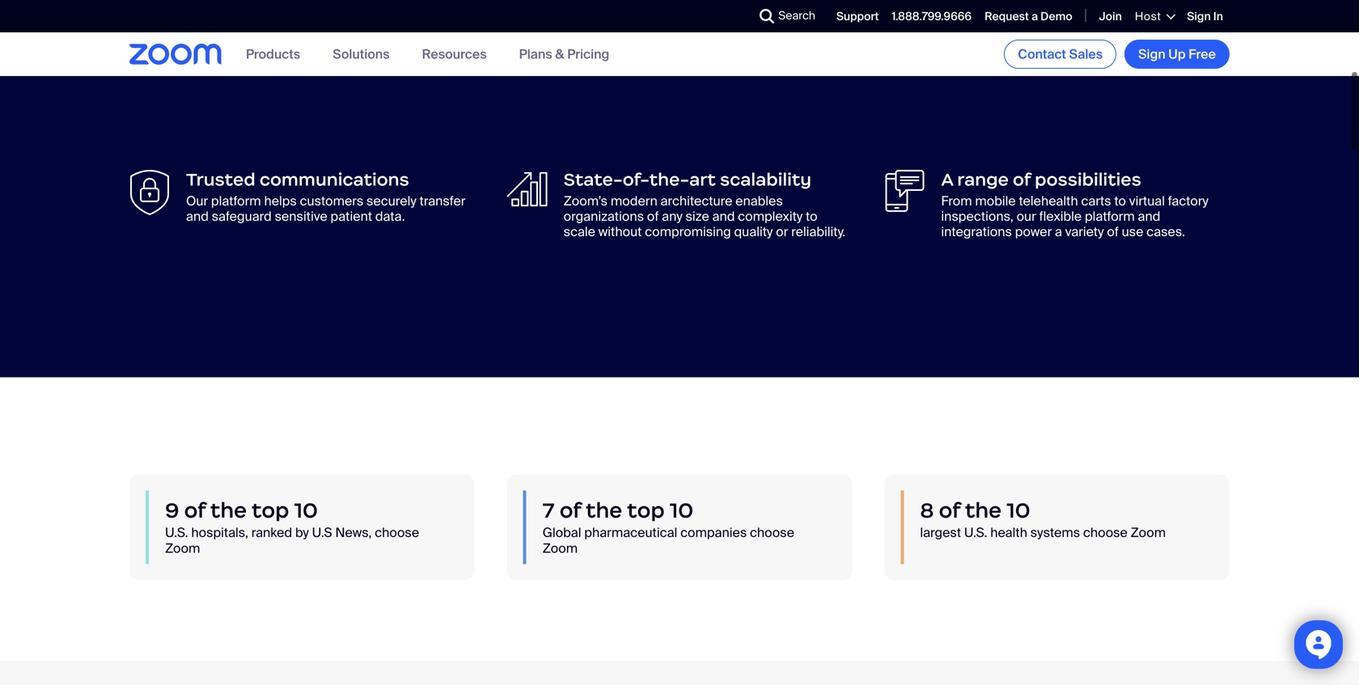 Task type: vqa. For each thing, say whether or not it's contained in the screenshot.
global
yes



Task type: locate. For each thing, give the bounding box(es) containing it.
1 horizontal spatial sign
[[1187, 9, 1211, 24]]

trusted communications our platform helps customers securely transfer and safeguard sensitive patient data.
[[186, 169, 466, 225]]

search image
[[760, 9, 775, 23]]

0 horizontal spatial top
[[252, 497, 289, 523]]

choose
[[375, 525, 419, 542], [750, 525, 795, 542], [1084, 525, 1128, 542]]

2 top from the left
[[627, 497, 665, 523]]

pricing
[[567, 46, 610, 63]]

health
[[991, 525, 1028, 542]]

2 10 from the left
[[670, 497, 694, 523]]

0 vertical spatial sign
[[1187, 9, 1211, 24]]

0 horizontal spatial to
[[806, 208, 818, 225]]

2 choose from the left
[[750, 525, 795, 542]]

10 inside 9 of the top 10 u.s. hospitals, ranked by u.s news, choose zoom
[[294, 497, 318, 523]]

hospitals,
[[191, 525, 248, 542]]

u.s. inside 9 of the top 10 u.s. hospitals, ranked by u.s news, choose zoom
[[165, 525, 188, 542]]

modern
[[611, 192, 658, 209]]

10 inside 8 of the 10 largest u.s. health systems choose zoom
[[1007, 497, 1031, 523]]

of
[[1013, 169, 1031, 190], [647, 208, 659, 225], [1107, 223, 1119, 240], [184, 497, 206, 523], [560, 497, 581, 523], [939, 497, 961, 523]]

3 the from the left
[[965, 497, 1002, 523]]

state-
[[564, 169, 623, 190]]

a range of possibilities from mobile telehealth carts to virtual factory inspections, our flexible platform and integrations power a variety of use cases.
[[941, 169, 1209, 240]]

and down 'trusted'
[[186, 208, 209, 225]]

1 u.s. from the left
[[165, 525, 188, 542]]

a left demo
[[1032, 9, 1038, 24]]

zoom logo image
[[129, 44, 222, 65]]

2 and from the left
[[713, 208, 735, 225]]

search image
[[760, 9, 775, 23]]

0 horizontal spatial sign
[[1139, 46, 1166, 63]]

1 horizontal spatial to
[[1115, 192, 1127, 209]]

of right 9
[[184, 497, 206, 523]]

top inside 7 of the top 10 global pharmaceutical companies choose zoom
[[627, 497, 665, 523]]

the up hospitals,
[[210, 497, 247, 523]]

0 horizontal spatial a
[[1032, 9, 1038, 24]]

plans
[[519, 46, 552, 63]]

1 horizontal spatial choose
[[750, 525, 795, 542]]

u.s. inside 8 of the 10 largest u.s. health systems choose zoom
[[965, 525, 988, 542]]

sign left in
[[1187, 9, 1211, 24]]

platform inside a range of possibilities from mobile telehealth carts to virtual factory inspections, our flexible platform and integrations power a variety of use cases.
[[1085, 208, 1135, 225]]

1 vertical spatial a
[[1055, 223, 1063, 240]]

news,
[[335, 525, 372, 542]]

3 and from the left
[[1138, 208, 1161, 225]]

zoom inside 8 of the 10 largest u.s. health systems choose zoom
[[1131, 525, 1166, 542]]

1 top from the left
[[252, 497, 289, 523]]

10 up health
[[1007, 497, 1031, 523]]

1 vertical spatial sign
[[1139, 46, 1166, 63]]

of up mobile
[[1013, 169, 1031, 190]]

of right 8
[[939, 497, 961, 523]]

1 horizontal spatial a
[[1055, 223, 1063, 240]]

0 horizontal spatial u.s.
[[165, 525, 188, 542]]

reliability.
[[792, 223, 846, 240]]

architecture
[[661, 192, 733, 209]]

choose inside 7 of the top 10 global pharmaceutical companies choose zoom
[[750, 525, 795, 542]]

to inside state-of-the-art scalability zoom's modern architecture enables organizations of any size and complexity to scale without compromising quality or reliability.
[[806, 208, 818, 225]]

platform
[[211, 192, 261, 209], [1085, 208, 1135, 225]]

a
[[1032, 9, 1038, 24], [1055, 223, 1063, 240]]

enables
[[736, 192, 783, 209]]

0 horizontal spatial zoom
[[165, 540, 200, 557]]

top up the pharmaceutical
[[627, 497, 665, 523]]

choose for 8 of the 10
[[1084, 525, 1128, 542]]

pharmaceutical
[[585, 525, 678, 542]]

10 up the by
[[294, 497, 318, 523]]

1 horizontal spatial top
[[627, 497, 665, 523]]

demo
[[1041, 9, 1073, 24]]

the inside 7 of the top 10 global pharmaceutical companies choose zoom
[[586, 497, 623, 523]]

choose right companies
[[750, 525, 795, 542]]

quality
[[734, 223, 773, 240]]

a right power
[[1055, 223, 1063, 240]]

mobile
[[976, 192, 1016, 209]]

zoom
[[1131, 525, 1166, 542], [165, 540, 200, 557], [543, 540, 578, 557]]

2 horizontal spatial 10
[[1007, 497, 1031, 523]]

largest
[[920, 525, 961, 542]]

of left 'use'
[[1107, 223, 1119, 240]]

host button
[[1135, 9, 1175, 24]]

1 horizontal spatial u.s.
[[965, 525, 988, 542]]

10 inside 7 of the top 10 global pharmaceutical companies choose zoom
[[670, 497, 694, 523]]

the inside 9 of the top 10 u.s. hospitals, ranked by u.s news, choose zoom
[[210, 497, 247, 523]]

companies
[[681, 525, 747, 542]]

a inside a range of possibilities from mobile telehealth carts to virtual factory inspections, our flexible platform and integrations power a variety of use cases.
[[1055, 223, 1063, 240]]

carts
[[1082, 192, 1112, 209]]

u.s. for 9
[[165, 525, 188, 542]]

of left any in the top of the page
[[647, 208, 659, 225]]

free
[[1189, 46, 1216, 63]]

join
[[1100, 9, 1122, 24]]

1 and from the left
[[186, 208, 209, 225]]

top
[[252, 497, 289, 523], [627, 497, 665, 523]]

1 choose from the left
[[375, 525, 419, 542]]

scalability
[[720, 169, 812, 190]]

and right size
[[713, 208, 735, 225]]

10 up companies
[[670, 497, 694, 523]]

of-
[[623, 169, 650, 190]]

contact sales
[[1018, 46, 1103, 63]]

7 of the top 10 global pharmaceutical companies choose zoom
[[543, 497, 795, 557]]

1 10 from the left
[[294, 497, 318, 523]]

and
[[186, 208, 209, 225], [713, 208, 735, 225], [1138, 208, 1161, 225]]

0 vertical spatial a
[[1032, 9, 1038, 24]]

1 horizontal spatial the
[[586, 497, 623, 523]]

7
[[543, 497, 555, 523]]

0 horizontal spatial and
[[186, 208, 209, 225]]

2 horizontal spatial choose
[[1084, 525, 1128, 542]]

customers
[[300, 192, 364, 209]]

0 horizontal spatial the
[[210, 497, 247, 523]]

0 horizontal spatial platform
[[211, 192, 261, 209]]

u.s. left health
[[965, 525, 988, 542]]

1 horizontal spatial platform
[[1085, 208, 1135, 225]]

to right carts
[[1115, 192, 1127, 209]]

1 horizontal spatial 10
[[670, 497, 694, 523]]

by
[[295, 525, 309, 542]]

plans & pricing link
[[519, 46, 610, 63]]

choose right "news,"
[[375, 525, 419, 542]]

and left factory
[[1138, 208, 1161, 225]]

the
[[210, 497, 247, 523], [586, 497, 623, 523], [965, 497, 1002, 523]]

3 choose from the left
[[1084, 525, 1128, 542]]

sign for sign up free
[[1139, 46, 1166, 63]]

a
[[941, 169, 953, 190]]

sign for sign in
[[1187, 9, 1211, 24]]

u.s
[[312, 525, 332, 542]]

10
[[294, 497, 318, 523], [670, 497, 694, 523], [1007, 497, 1031, 523]]

1 horizontal spatial and
[[713, 208, 735, 225]]

to right or on the top right
[[806, 208, 818, 225]]

1 the from the left
[[210, 497, 247, 523]]

ranked
[[251, 525, 292, 542]]

0 horizontal spatial choose
[[375, 525, 419, 542]]

the for 9
[[210, 497, 247, 523]]

0 horizontal spatial 10
[[294, 497, 318, 523]]

request
[[985, 9, 1029, 24]]

to
[[1115, 192, 1127, 209], [806, 208, 818, 225]]

the up the pharmaceutical
[[586, 497, 623, 523]]

zoom inside 9 of the top 10 u.s. hospitals, ranked by u.s news, choose zoom
[[165, 540, 200, 557]]

up
[[1169, 46, 1186, 63]]

the inside 8 of the 10 largest u.s. health systems choose zoom
[[965, 497, 1002, 523]]

zoom inside 7 of the top 10 global pharmaceutical companies choose zoom
[[543, 540, 578, 557]]

2 horizontal spatial zoom
[[1131, 525, 1166, 542]]

choose inside 8 of the 10 largest u.s. health systems choose zoom
[[1084, 525, 1128, 542]]

u.s. down 9
[[165, 525, 188, 542]]

sensitive
[[275, 208, 328, 225]]

2 the from the left
[[586, 497, 623, 523]]

top inside 9 of the top 10 u.s. hospitals, ranked by u.s news, choose zoom
[[252, 497, 289, 523]]

choose right systems
[[1084, 525, 1128, 542]]

sign
[[1187, 9, 1211, 24], [1139, 46, 1166, 63]]

top up ranked
[[252, 497, 289, 523]]

1 horizontal spatial zoom
[[543, 540, 578, 557]]

shield with lock image
[[129, 170, 170, 215]]

2 horizontal spatial and
[[1138, 208, 1161, 225]]

trusted
[[186, 169, 256, 190]]

1.888.799.9666
[[892, 9, 972, 24]]

of right 7 on the left
[[560, 497, 581, 523]]

2 horizontal spatial the
[[965, 497, 1002, 523]]

request a demo
[[985, 9, 1073, 24]]

3 10 from the left
[[1007, 497, 1031, 523]]

the up health
[[965, 497, 1002, 523]]

or
[[776, 223, 788, 240]]

sign left up
[[1139, 46, 1166, 63]]

2 u.s. from the left
[[965, 525, 988, 542]]

without
[[599, 223, 642, 240]]



Task type: describe. For each thing, give the bounding box(es) containing it.
choose for 7 of the top 10
[[750, 525, 795, 542]]

of inside 8 of the 10 largest u.s. health systems choose zoom
[[939, 497, 961, 523]]

systems
[[1031, 525, 1081, 542]]

sign up free
[[1139, 46, 1216, 63]]

1.888.799.9666 link
[[892, 9, 972, 24]]

choose inside 9 of the top 10 u.s. hospitals, ranked by u.s news, choose zoom
[[375, 525, 419, 542]]

10 for 7 of the top 10
[[670, 497, 694, 523]]

plans & pricing
[[519, 46, 610, 63]]

products
[[246, 46, 300, 63]]

request a demo link
[[985, 9, 1073, 24]]

8 of the 10 largest u.s. health systems choose zoom
[[920, 497, 1166, 542]]

any
[[662, 208, 683, 225]]

transfer
[[420, 192, 466, 209]]

sign in
[[1187, 9, 1224, 24]]

top for 7 of the top 10
[[627, 497, 665, 523]]

power
[[1015, 223, 1052, 240]]

and inside trusted communications our platform helps customers securely transfer and safeguard sensitive patient data.
[[186, 208, 209, 225]]

data.
[[375, 208, 405, 225]]

our
[[1017, 208, 1037, 225]]

integrations
[[941, 223, 1012, 240]]

and inside state-of-the-art scalability zoom's modern architecture enables organizations of any size and complexity to scale without compromising quality or reliability.
[[713, 208, 735, 225]]

art
[[690, 169, 716, 190]]

top for 9 of the top 10
[[252, 497, 289, 523]]

resources button
[[422, 46, 487, 63]]

range
[[958, 169, 1009, 190]]

scale
[[564, 223, 596, 240]]

resources
[[422, 46, 487, 63]]

9 of the top 10 u.s. hospitals, ranked by u.s news, choose zoom
[[165, 497, 419, 557]]

zoom's
[[564, 192, 608, 209]]

global
[[543, 525, 581, 542]]

contact sales link
[[1005, 40, 1117, 69]]

inspections,
[[941, 208, 1014, 225]]

zoom for 7 of the top 10
[[543, 540, 578, 557]]

and inside a range of possibilities from mobile telehealth carts to virtual factory inspections, our flexible platform and integrations power a variety of use cases.
[[1138, 208, 1161, 225]]

safeguard
[[212, 208, 272, 225]]

the for 7
[[586, 497, 623, 523]]

support link
[[837, 9, 879, 24]]

factory
[[1168, 192, 1209, 209]]

9
[[165, 497, 179, 523]]

host
[[1135, 9, 1162, 24]]

communications
[[260, 169, 409, 190]]

of inside 9 of the top 10 u.s. hospitals, ranked by u.s news, choose zoom
[[184, 497, 206, 523]]

to inside a range of possibilities from mobile telehealth carts to virtual factory inspections, our flexible platform and integrations power a variety of use cases.
[[1115, 192, 1127, 209]]

our
[[186, 192, 208, 209]]

size
[[686, 208, 710, 225]]

variety
[[1066, 223, 1104, 240]]

products button
[[246, 46, 300, 63]]

of inside state-of-the-art scalability zoom's modern architecture enables organizations of any size and complexity to scale without compromising quality or reliability.
[[647, 208, 659, 225]]

organizations
[[564, 208, 644, 225]]

sign up free link
[[1125, 40, 1230, 69]]

sign in link
[[1187, 9, 1224, 24]]

contact
[[1018, 46, 1067, 63]]

solutions button
[[333, 46, 390, 63]]

securely
[[367, 192, 417, 209]]

phone with text message image
[[885, 170, 925, 212]]

search
[[779, 8, 816, 23]]

possibilities
[[1035, 169, 1142, 190]]

graph with arrow going upwards image
[[507, 170, 548, 209]]

u.s. for 8
[[965, 525, 988, 542]]

zoom for 8 of the 10
[[1131, 525, 1166, 542]]

support
[[837, 9, 879, 24]]

from
[[941, 192, 972, 209]]

in
[[1214, 9, 1224, 24]]

patient
[[331, 208, 372, 225]]

solutions
[[333, 46, 390, 63]]

the-
[[650, 169, 690, 190]]

join link
[[1100, 9, 1122, 24]]

sales
[[1070, 46, 1103, 63]]

the for 8
[[965, 497, 1002, 523]]

of inside 7 of the top 10 global pharmaceutical companies choose zoom
[[560, 497, 581, 523]]

8
[[920, 497, 934, 523]]

use
[[1122, 223, 1144, 240]]

platform inside trusted communications our platform helps customers securely transfer and safeguard sensitive patient data.
[[211, 192, 261, 209]]

complexity
[[738, 208, 803, 225]]

&
[[555, 46, 564, 63]]

state-of-the-art scalability zoom's modern architecture enables organizations of any size and complexity to scale without compromising quality or reliability.
[[564, 169, 846, 240]]

virtual
[[1130, 192, 1165, 209]]

helps
[[264, 192, 297, 209]]

10 for 9 of the top 10
[[294, 497, 318, 523]]

flexible
[[1040, 208, 1082, 225]]

cases.
[[1147, 223, 1186, 240]]

telehealth
[[1019, 192, 1079, 209]]

compromising
[[645, 223, 731, 240]]



